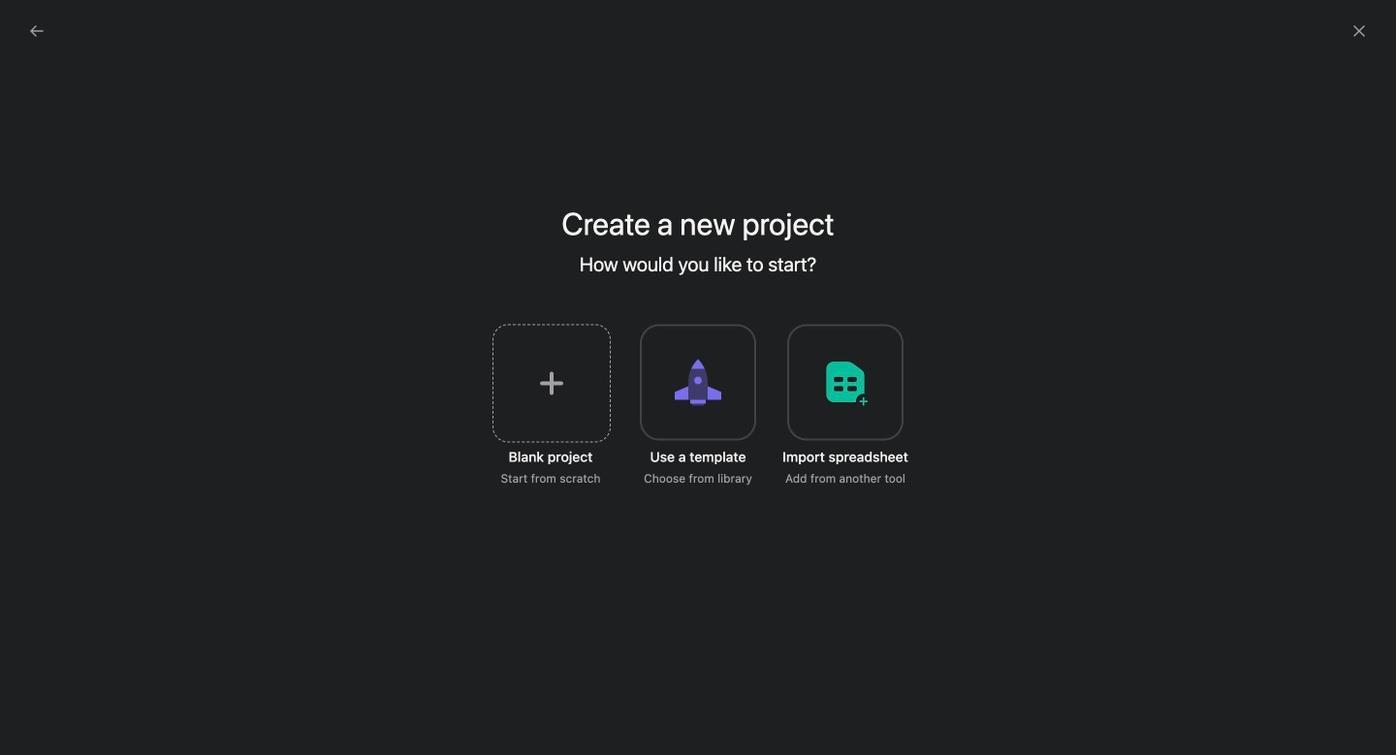 Task type: locate. For each thing, give the bounding box(es) containing it.
go back image
[[29, 23, 45, 39]]

dialog
[[873, 275, 1358, 755]]

list item
[[265, 407, 807, 442]]

Add subject text field
[[873, 335, 1358, 362]]



Task type: vqa. For each thing, say whether or not it's contained in the screenshot.
Add task… row corresponding to Do later
no



Task type: describe. For each thing, give the bounding box(es) containing it.
hide sidebar image
[[25, 16, 41, 31]]

line_and_symbols image
[[866, 423, 889, 447]]

close image
[[1352, 23, 1367, 39]]



